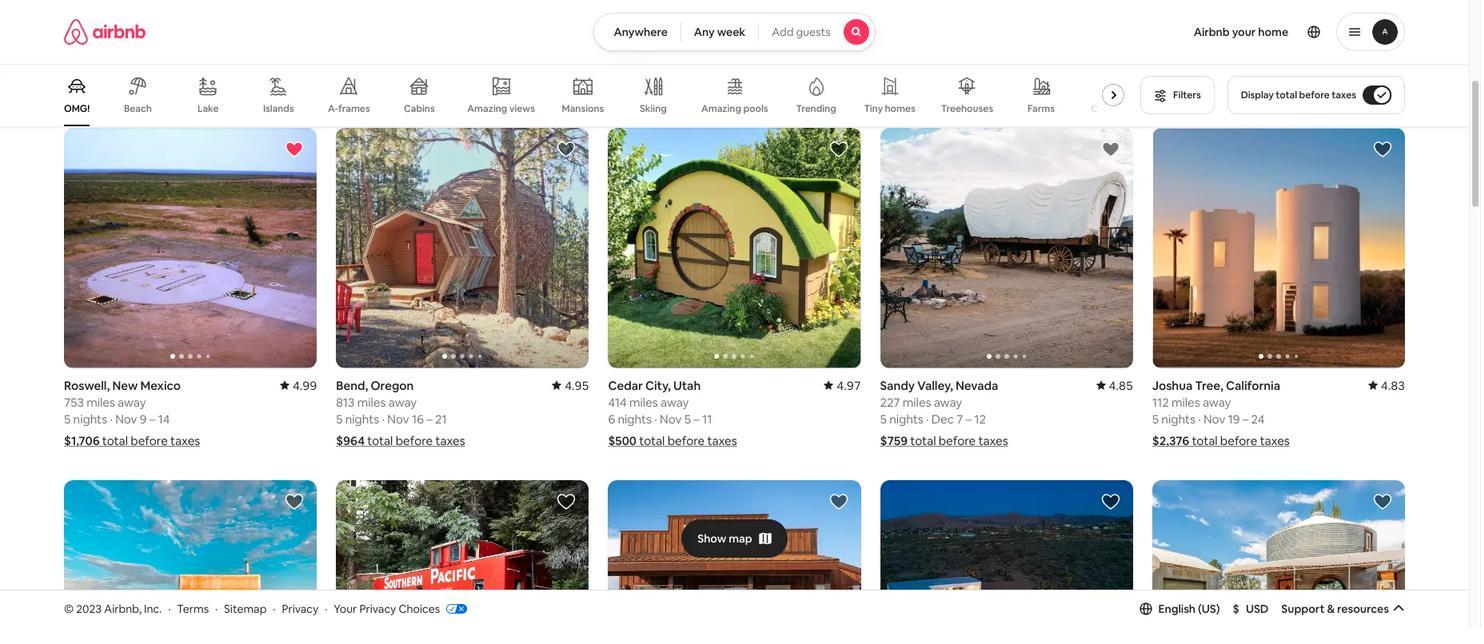 Task type: describe. For each thing, give the bounding box(es) containing it.
taxes inside button
[[1332, 89, 1357, 102]]

© 2023 airbnb, inc. ·
[[64, 602, 171, 616]]

$1,706
[[64, 433, 100, 449]]

ponta delgada, portugal 4,948 miles away 5 nights · may 12 – 17
[[608, 26, 745, 75]]

terms
[[177, 602, 209, 616]]

valley,
[[918, 378, 953, 393]]

$7,475
[[1153, 81, 1188, 96]]

away for cedar city, utah 414 miles away 6 nights · nov 5 – 11 $500 total before taxes
[[661, 395, 689, 410]]

5 nights · nov 2 – 7 $7,475 total before taxes
[[1153, 60, 1289, 96]]

camping
[[1091, 102, 1133, 115]]

15
[[956, 60, 968, 75]]

show map button
[[682, 520, 788, 558]]

utah
[[674, 378, 701, 393]]

profile element
[[895, 0, 1406, 64]]

taxes inside roswell, new mexico 753 miles away 5 nights · nov 9 – 14 $1,706 total before taxes
[[170, 433, 200, 449]]

26
[[161, 59, 174, 75]]

your
[[334, 602, 357, 616]]

miles inside stege, denmark 5,682 miles away 5 nights · jan 21 – 26 $1,066 total before taxes
[[97, 43, 125, 58]]

phoenix,
[[1153, 26, 1201, 41]]

5 inside "5 nights · feb 23 – 28 $1,178 total before taxes"
[[336, 60, 343, 75]]

show
[[698, 532, 727, 546]]

before inside joshua tree, california 112 miles away 5 nights · nov 19 – 24 $2,376 total before taxes
[[1221, 433, 1258, 449]]

nov inside "5 nights · nov 2 – 7 $7,475 total before taxes"
[[1204, 60, 1226, 75]]

miles for joshua tree, california 112 miles away 5 nights · nov 19 – 24 $2,376 total before taxes
[[1172, 395, 1200, 410]]

terms · sitemap · privacy ·
[[177, 602, 328, 616]]

tiny
[[864, 102, 883, 115]]

cedar
[[608, 378, 643, 393]]

miles for roswell, new mexico 753 miles away 5 nights · nov 9 – 14 $1,706 total before taxes
[[87, 395, 115, 410]]

5 inside cedar city, utah 414 miles away 6 nights · nov 5 – 11 $500 total before taxes
[[684, 412, 691, 427]]

map
[[729, 532, 753, 546]]

· inside roswell, new mexico 753 miles away 5 nights · nov 9 – 14 $1,706 total before taxes
[[110, 412, 113, 427]]

california for 20
[[954, 26, 1009, 41]]

jan
[[115, 59, 135, 75]]

city,
[[646, 378, 671, 393]]

support & resources button
[[1282, 602, 1406, 617]]

display
[[1241, 89, 1274, 102]]

21 inside bend, oregon 813 miles away 5 nights · nov 16 – 21 $964 total before taxes
[[435, 412, 447, 427]]

· left privacy link
[[273, 602, 276, 616]]

mexico
[[140, 378, 181, 393]]

sitemap
[[224, 602, 267, 616]]

nights inside cedar city, utah 414 miles away 6 nights · nov 5 – 11 $500 total before taxes
[[618, 412, 652, 427]]

trending
[[796, 102, 837, 115]]

· inside joshua tree, california 111 miles away 5 nights · nov 15 – 20 $32,500 total before taxes
[[926, 60, 929, 75]]

– inside ponta delgada, portugal 4,948 miles away 5 nights · may 12 – 17
[[699, 60, 705, 75]]

english (us)
[[1159, 602, 1220, 617]]

total before taxes button
[[608, 81, 742, 96]]

before inside joshua tree, california 111 miles away 5 nights · nov 15 – 20 $32,500 total before taxes
[[957, 81, 994, 96]]

california for 24
[[1226, 378, 1281, 393]]

amazing for amazing views
[[467, 102, 507, 115]]

4,948
[[608, 43, 639, 58]]

nov for cedar city, utah 414 miles away 6 nights · nov 5 – 11 $500 total before taxes
[[660, 412, 682, 427]]

any week
[[694, 25, 746, 39]]

tiny homes
[[864, 102, 916, 115]]

support
[[1282, 602, 1325, 617]]

4.97 out of 5 average rating image
[[824, 378, 861, 393]]

farms
[[1028, 102, 1055, 115]]

sitemap link
[[224, 602, 267, 616]]

$ usd
[[1233, 602, 1269, 617]]

· left your
[[325, 602, 328, 616]]

portugal
[[697, 26, 745, 41]]

denmark
[[103, 26, 155, 41]]

nov for joshua tree, california 111 miles away 5 nights · nov 15 – 20 $32,500 total before taxes
[[932, 60, 954, 75]]

5 inside "5 nights · nov 2 – 7 $7,475 total before taxes"
[[1153, 60, 1159, 75]]

24
[[1252, 412, 1265, 427]]

taxes inside sandy valley, nevada 227 miles away 5 nights · dec 7 – 12 $759 total before taxes
[[979, 433, 1009, 449]]

english (us) button
[[1140, 602, 1220, 617]]

add guests
[[772, 25, 831, 39]]

· inside cedar city, utah 414 miles away 6 nights · nov 5 – 11 $500 total before taxes
[[655, 412, 657, 427]]

total inside sandy valley, nevada 227 miles away 5 nights · dec 7 – 12 $759 total before taxes
[[911, 433, 936, 449]]

414
[[608, 395, 627, 410]]

joshua for 111
[[880, 26, 921, 41]]

17
[[708, 60, 719, 75]]

add to wishlist: bend, oregon image
[[557, 140, 576, 160]]

$500
[[608, 433, 637, 449]]

add to wishlist: joshua tree, california image
[[1374, 140, 1393, 160]]

4.97
[[837, 378, 861, 393]]

14
[[158, 412, 170, 427]]

· inside ponta delgada, portugal 4,948 miles away 5 nights · may 12 – 17
[[654, 60, 657, 75]]

pools
[[744, 102, 768, 115]]

group containing amazing views
[[64, 64, 1134, 126]]

taxes inside joshua tree, california 112 miles away 5 nights · nov 19 – 24 $2,376 total before taxes
[[1260, 433, 1290, 449]]

filters
[[1174, 89, 1201, 102]]

before inside bend, oregon 813 miles away 5 nights · nov 16 – 21 $964 total before taxes
[[396, 433, 433, 449]]

add to wishlist: sandy valley, nevada image
[[1101, 140, 1121, 160]]

– inside sandy valley, nevada 227 miles away 5 nights · dec 7 – 12 $759 total before taxes
[[966, 412, 972, 427]]

add to wishlist: page, arizona image
[[285, 493, 304, 512]]

21 inside stege, denmark 5,682 miles away 5 nights · jan 21 – 26 $1,066 total before taxes
[[138, 59, 149, 75]]

&
[[1327, 602, 1335, 617]]

· inside sandy valley, nevada 227 miles away 5 nights · dec 7 – 12 $759 total before taxes
[[926, 412, 929, 427]]

227
[[880, 395, 900, 410]]

before inside "5 nights · nov 2 – 7 $7,475 total before taxes"
[[1219, 81, 1256, 96]]

delgada,
[[644, 26, 694, 41]]

4.95 out of 5 average rating image
[[552, 378, 589, 393]]

4.83 out of 5 average rating image
[[1369, 378, 1406, 393]]

frames
[[338, 102, 370, 115]]

may
[[660, 60, 682, 75]]

miles inside bend, oregon 813 miles away 5 nights · nov 16 – 21 $964 total before taxes
[[357, 395, 386, 410]]

before inside roswell, new mexico 753 miles away 5 nights · nov 9 – 14 $1,706 total before taxes
[[131, 433, 168, 449]]

away for ponta delgada, portugal 4,948 miles away 5 nights · may 12 – 17
[[673, 43, 701, 58]]

total before taxes
[[644, 81, 742, 96]]

112
[[1153, 395, 1169, 410]]

add to wishlist: cedar city, utah image
[[829, 140, 848, 160]]

total inside cedar city, utah 414 miles away 6 nights · nov 5 – 11 $500 total before taxes
[[639, 433, 665, 449]]

dec
[[932, 412, 954, 427]]

– inside stege, denmark 5,682 miles away 5 nights · jan 21 – 26 $1,066 total before taxes
[[152, 59, 158, 75]]

before inside sandy valley, nevada 227 miles away 5 nights · dec 7 – 12 $759 total before taxes
[[939, 433, 976, 449]]

12 inside sandy valley, nevada 227 miles away 5 nights · dec 7 – 12 $759 total before taxes
[[975, 412, 986, 427]]

miles for joshua tree, california 111 miles away 5 nights · nov 15 – 20 $32,500 total before taxes
[[898, 43, 927, 58]]

· right terms in the left of the page
[[215, 602, 218, 616]]

privacy link
[[282, 602, 319, 616]]

display total before taxes
[[1241, 89, 1357, 102]]

support & resources
[[1282, 602, 1390, 617]]

omg!
[[64, 102, 90, 115]]

privacy inside your privacy choices "link"
[[360, 602, 396, 616]]

5.0
[[1388, 26, 1406, 41]]

4.85 out of 5 average rating image
[[1096, 378, 1133, 393]]

4.95
[[565, 378, 589, 393]]

– inside joshua tree, california 111 miles away 5 nights · nov 15 – 20 $32,500 total before taxes
[[970, 60, 976, 75]]

28
[[435, 60, 449, 75]]

joshua tree, california 111 miles away 5 nights · nov 15 – 20 $32,500 total before taxes
[[880, 26, 1026, 96]]

homes
[[885, 102, 916, 115]]

· inside "5 nights · feb 23 – 28 $1,178 total before taxes"
[[382, 60, 385, 75]]

taxes inside stege, denmark 5,682 miles away 5 nights · jan 21 – 26 $1,066 total before taxes
[[172, 81, 201, 96]]

amazing views
[[467, 102, 535, 115]]

mansions
[[562, 102, 604, 115]]

$1,066
[[64, 81, 101, 96]]

beach
[[124, 102, 152, 115]]

airbnb your home link
[[1185, 15, 1298, 49]]

sandy valley, nevada 227 miles away 5 nights · dec 7 – 12 $759 total before taxes
[[880, 378, 1009, 449]]

before inside button
[[1300, 89, 1330, 102]]

add guests button
[[759, 13, 876, 51]]

skiing
[[640, 102, 667, 115]]

19
[[1228, 412, 1240, 427]]

5 inside bend, oregon 813 miles away 5 nights · nov 16 – 21 $964 total before taxes
[[336, 412, 343, 427]]

– inside joshua tree, california 112 miles away 5 nights · nov 19 – 24 $2,376 total before taxes
[[1243, 412, 1249, 427]]



Task type: vqa. For each thing, say whether or not it's contained in the screenshot.


Task type: locate. For each thing, give the bounding box(es) containing it.
taxes inside "5 nights · nov 2 – 7 $7,475 total before taxes"
[[1259, 81, 1289, 96]]

1 horizontal spatial california
[[1226, 378, 1281, 393]]

oregon
[[371, 378, 414, 393]]

1 vertical spatial tree,
[[1195, 378, 1224, 393]]

nights up $1,178
[[345, 60, 379, 75]]

away inside cedar city, utah 414 miles away 6 nights · nov 5 – 11 $500 total before taxes
[[661, 395, 689, 410]]

miles inside ponta delgada, portugal 4,948 miles away 5 nights · may 12 – 17
[[641, 43, 670, 58]]

1 horizontal spatial 7
[[1246, 60, 1253, 75]]

– right 19
[[1243, 412, 1249, 427]]

4.83
[[1381, 378, 1406, 393]]

1 horizontal spatial amazing
[[701, 102, 742, 115]]

phoenix, arizona
[[1153, 26, 1247, 41]]

– left 11 at the bottom of the page
[[694, 412, 700, 427]]

0 horizontal spatial california
[[954, 26, 1009, 41]]

any
[[694, 25, 715, 39]]

away down utah
[[661, 395, 689, 410]]

total down feb
[[372, 81, 398, 96]]

miles for cedar city, utah 414 miles away 6 nights · nov 5 – 11 $500 total before taxes
[[630, 395, 658, 410]]

away inside stege, denmark 5,682 miles away 5 nights · jan 21 – 26 $1,066 total before taxes
[[128, 43, 156, 58]]

0 horizontal spatial privacy
[[282, 602, 319, 616]]

5,682
[[64, 43, 94, 58]]

nights down 4,948
[[618, 60, 652, 75]]

$32,500
[[880, 81, 926, 96]]

taxes inside bend, oregon 813 miles away 5 nights · nov 16 – 21 $964 total before taxes
[[436, 433, 465, 449]]

0 horizontal spatial amazing
[[467, 102, 507, 115]]

nights inside sandy valley, nevada 227 miles away 5 nights · dec 7 – 12 $759 total before taxes
[[890, 412, 924, 427]]

before down dec
[[939, 433, 976, 449]]

total up 'treehouses'
[[928, 81, 954, 96]]

21 right 16 at the left bottom of the page
[[435, 412, 447, 427]]

None search field
[[594, 13, 876, 51]]

joshua inside joshua tree, california 111 miles away 5 nights · nov 15 – 20 $32,500 total before taxes
[[880, 26, 921, 41]]

amazing
[[467, 102, 507, 115], [701, 102, 742, 115]]

– left 17
[[699, 60, 705, 75]]

2023
[[76, 602, 102, 616]]

privacy right your
[[360, 602, 396, 616]]

· inside joshua tree, california 112 miles away 5 nights · nov 19 – 24 $2,376 total before taxes
[[1199, 412, 1201, 427]]

before up 'treehouses'
[[957, 81, 994, 96]]

4.94 out of 5 average rating image
[[552, 26, 589, 41]]

terms link
[[177, 602, 209, 616]]

total right $500
[[639, 433, 665, 449]]

guests
[[796, 25, 831, 39]]

9
[[140, 412, 147, 427]]

1 vertical spatial joshua
[[1153, 378, 1193, 393]]

amazing left pools on the right of page
[[701, 102, 742, 115]]

tree, inside joshua tree, california 112 miles away 5 nights · nov 19 – 24 $2,376 total before taxes
[[1195, 378, 1224, 393]]

5 down "813"
[[336, 412, 343, 427]]

753
[[64, 395, 84, 410]]

nights down 227
[[890, 412, 924, 427]]

california up "20"
[[954, 26, 1009, 41]]

5 left 11 at the bottom of the page
[[684, 412, 691, 427]]

· inside "5 nights · nov 2 – 7 $7,475 total before taxes"
[[1199, 60, 1201, 75]]

nights down 5,682
[[73, 59, 107, 75]]

12 down nevada
[[975, 412, 986, 427]]

1 horizontal spatial privacy
[[360, 602, 396, 616]]

sandy
[[880, 378, 915, 393]]

miles inside roswell, new mexico 753 miles away 5 nights · nov 9 – 14 $1,706 total before taxes
[[87, 395, 115, 410]]

away inside roswell, new mexico 753 miles away 5 nights · nov 9 – 14 $1,706 total before taxes
[[118, 395, 146, 410]]

away up 19
[[1203, 395, 1231, 410]]

7 inside sandy valley, nevada 227 miles away 5 nights · dec 7 – 12 $759 total before taxes
[[957, 412, 963, 427]]

2
[[1228, 60, 1235, 75]]

privacy left your
[[282, 602, 319, 616]]

·
[[110, 59, 113, 75], [382, 60, 385, 75], [654, 60, 657, 75], [926, 60, 929, 75], [1199, 60, 1201, 75], [110, 412, 113, 427], [382, 412, 385, 427], [655, 412, 657, 427], [926, 412, 929, 427], [1199, 412, 1201, 427], [168, 602, 171, 616], [215, 602, 218, 616], [273, 602, 276, 616], [325, 602, 328, 616]]

5 down 111
[[880, 60, 887, 75]]

none search field containing anywhere
[[594, 13, 876, 51]]

5 down '753'
[[64, 412, 71, 427]]

5 inside roswell, new mexico 753 miles away 5 nights · nov 9 – 14 $1,706 total before taxes
[[64, 412, 71, 427]]

$2,376
[[1153, 433, 1190, 449]]

away inside ponta delgada, portugal 4,948 miles away 5 nights · may 12 – 17
[[673, 43, 701, 58]]

$1,178
[[336, 81, 369, 96]]

nights up $32,500
[[890, 60, 924, 75]]

away for sandy valley, nevada 227 miles away 5 nights · dec 7 – 12 $759 total before taxes
[[934, 395, 962, 410]]

1 vertical spatial california
[[1226, 378, 1281, 393]]

amazing left views
[[467, 102, 507, 115]]

– right dec
[[966, 412, 972, 427]]

21 right jan
[[138, 59, 149, 75]]

away inside sandy valley, nevada 227 miles away 5 nights · dec 7 – 12 $759 total before taxes
[[934, 395, 962, 410]]

total inside roswell, new mexico 753 miles away 5 nights · nov 9 – 14 $1,706 total before taxes
[[102, 433, 128, 449]]

7 right 2
[[1246, 60, 1253, 75]]

joshua up 111
[[880, 26, 921, 41]]

nov inside roswell, new mexico 753 miles away 5 nights · nov 9 – 14 $1,706 total before taxes
[[115, 412, 137, 427]]

– right 9
[[149, 412, 155, 427]]

nov inside bend, oregon 813 miles away 5 nights · nov 16 – 21 $964 total before taxes
[[387, 412, 409, 427]]

any week button
[[681, 13, 759, 51]]

add to wishlist: tetonia, idaho image
[[829, 493, 848, 512]]

0 horizontal spatial joshua
[[880, 26, 921, 41]]

total inside joshua tree, california 112 miles away 5 nights · nov 19 – 24 $2,376 total before taxes
[[1192, 433, 1218, 449]]

add to wishlist: cupertino, california image
[[557, 493, 576, 512]]

total up "skiing"
[[644, 81, 670, 96]]

7 inside "5 nights · nov 2 – 7 $7,475 total before taxes"
[[1246, 60, 1253, 75]]

5 down 227
[[880, 412, 887, 427]]

5 down 4,948
[[608, 60, 615, 75]]

miles inside joshua tree, california 112 miles away 5 nights · nov 19 – 24 $2,376 total before taxes
[[1172, 395, 1200, 410]]

nights up '$2,376'
[[1162, 412, 1196, 427]]

miles inside cedar city, utah 414 miles away 6 nights · nov 5 – 11 $500 total before taxes
[[630, 395, 658, 410]]

airbnb
[[1194, 25, 1230, 39]]

$
[[1233, 602, 1240, 617]]

nights down "813"
[[345, 412, 379, 427]]

– right 16 at the left bottom of the page
[[427, 412, 433, 427]]

5 inside joshua tree, california 111 miles away 5 nights · nov 15 – 20 $32,500 total before taxes
[[880, 60, 887, 75]]

nights right 6
[[618, 412, 652, 427]]

away up may
[[673, 43, 701, 58]]

1 vertical spatial 7
[[957, 412, 963, 427]]

1 horizontal spatial joshua
[[1153, 378, 1193, 393]]

– right 15
[[970, 60, 976, 75]]

5 inside ponta delgada, portugal 4,948 miles away 5 nights · may 12 – 17
[[608, 60, 615, 75]]

4.99 out of 5 average rating image
[[280, 378, 317, 393]]

5 down 112
[[1153, 412, 1159, 427]]

12
[[685, 60, 697, 75], [975, 412, 986, 427]]

– inside bend, oregon 813 miles away 5 nights · nov 16 – 21 $964 total before taxes
[[427, 412, 433, 427]]

california inside joshua tree, california 111 miles away 5 nights · nov 15 – 20 $32,500 total before taxes
[[954, 26, 1009, 41]]

group
[[64, 64, 1134, 126], [64, 128, 317, 369], [336, 128, 842, 369], [608, 128, 861, 369], [880, 128, 1133, 369], [1153, 128, 1406, 369], [64, 481, 317, 629], [336, 481, 589, 629], [608, 481, 861, 629], [880, 481, 1133, 629], [1153, 481, 1406, 629]]

away up 15
[[929, 43, 958, 58]]

7 right dec
[[957, 412, 963, 427]]

tree, for 15
[[923, 26, 952, 41]]

total inside stege, denmark 5,682 miles away 5 nights · jan 21 – 26 $1,066 total before taxes
[[103, 81, 129, 96]]

111
[[880, 43, 895, 58]]

away
[[128, 43, 156, 58], [673, 43, 701, 58], [929, 43, 958, 58], [118, 395, 146, 410], [389, 395, 417, 410], [661, 395, 689, 410], [934, 395, 962, 410], [1203, 395, 1231, 410]]

12 right may
[[685, 60, 697, 75]]

lake
[[198, 102, 219, 115]]

add to wishlist: joshua tree, california image
[[1101, 493, 1121, 512]]

your
[[1232, 25, 1256, 39]]

miles down valley,
[[903, 395, 932, 410]]

– right 2
[[1238, 60, 1244, 75]]

– inside "5 nights · feb 23 – 28 $1,178 total before taxes"
[[427, 60, 433, 75]]

5 down 5,682
[[64, 59, 71, 75]]

nights inside stege, denmark 5,682 miles away 5 nights · jan 21 – 26 $1,066 total before taxes
[[73, 59, 107, 75]]

total inside bend, oregon 813 miles away 5 nights · nov 16 – 21 $964 total before taxes
[[367, 433, 393, 449]]

taxes inside "5 nights · feb 23 – 28 $1,178 total before taxes"
[[440, 81, 470, 96]]

islands
[[263, 102, 294, 115]]

airbnb your home
[[1194, 25, 1289, 39]]

airbnb,
[[104, 602, 142, 616]]

5 nights · feb 23 – 28 $1,178 total before taxes
[[336, 60, 470, 96]]

6
[[608, 412, 615, 427]]

stege, denmark 5,682 miles away 5 nights · jan 21 – 26 $1,066 total before taxes
[[64, 26, 201, 96]]

california up 24
[[1226, 378, 1281, 393]]

· inside bend, oregon 813 miles away 5 nights · nov 16 – 21 $964 total before taxes
[[382, 412, 385, 427]]

joshua tree, california 112 miles away 5 nights · nov 19 – 24 $2,376 total before taxes
[[1153, 378, 1290, 449]]

home
[[1259, 25, 1289, 39]]

remove from wishlist: roswell, new mexico image
[[285, 140, 304, 160]]

nov inside joshua tree, california 111 miles away 5 nights · nov 15 – 20 $32,500 total before taxes
[[932, 60, 954, 75]]

0 vertical spatial 7
[[1246, 60, 1253, 75]]

add to wishlist: delta, colorado image
[[1374, 493, 1393, 512]]

total down dec
[[911, 433, 936, 449]]

show map
[[698, 532, 753, 546]]

total inside button
[[1276, 89, 1298, 102]]

0 horizontal spatial 12
[[685, 60, 697, 75]]

filters button
[[1141, 76, 1215, 114]]

1 vertical spatial 12
[[975, 412, 986, 427]]

– left 26
[[152, 59, 158, 75]]

miles down city, in the bottom left of the page
[[630, 395, 658, 410]]

before down 19
[[1221, 433, 1258, 449]]

roswell,
[[64, 378, 110, 393]]

– inside cedar city, utah 414 miles away 6 nights · nov 5 – 11 $500 total before taxes
[[694, 412, 700, 427]]

total right '$2,376'
[[1192, 433, 1218, 449]]

nov left 2
[[1204, 60, 1226, 75]]

arizona
[[1203, 26, 1247, 41]]

nights inside joshua tree, california 112 miles away 5 nights · nov 19 – 24 $2,376 total before taxes
[[1162, 412, 1196, 427]]

bend, oregon 813 miles away 5 nights · nov 16 – 21 $964 total before taxes
[[336, 378, 465, 449]]

nights inside "5 nights · nov 2 – 7 $7,475 total before taxes"
[[1162, 60, 1196, 75]]

miles inside sandy valley, nevada 227 miles away 5 nights · dec 7 – 12 $759 total before taxes
[[903, 395, 932, 410]]

total inside "5 nights · feb 23 – 28 $1,178 total before taxes"
[[372, 81, 398, 96]]

miles for sandy valley, nevada 227 miles away 5 nights · dec 7 – 12 $759 total before taxes
[[903, 395, 932, 410]]

– right 23
[[427, 60, 433, 75]]

(us)
[[1198, 602, 1220, 617]]

resources
[[1338, 602, 1390, 617]]

before down 9
[[131, 433, 168, 449]]

1 horizontal spatial tree,
[[1195, 378, 1224, 393]]

before up cabins
[[400, 81, 438, 96]]

total right the "$964"
[[367, 433, 393, 449]]

– inside roswell, new mexico 753 miles away 5 nights · nov 9 – 14 $1,706 total before taxes
[[149, 412, 155, 427]]

total right the display
[[1276, 89, 1298, 102]]

miles inside joshua tree, california 111 miles away 5 nights · nov 15 – 20 $32,500 total before taxes
[[898, 43, 927, 58]]

week
[[717, 25, 746, 39]]

total inside joshua tree, california 111 miles away 5 nights · nov 15 – 20 $32,500 total before taxes
[[928, 81, 954, 96]]

4.93
[[837, 26, 861, 41]]

nights up $7,475
[[1162, 60, 1196, 75]]

total right $7,475
[[1191, 81, 1216, 96]]

away down oregon
[[389, 395, 417, 410]]

· down city, in the bottom left of the page
[[655, 412, 657, 427]]

amazing for amazing pools
[[701, 102, 742, 115]]

cedar city, utah 414 miles away 6 nights · nov 5 – 11 $500 total before taxes
[[608, 378, 737, 449]]

1 vertical spatial 21
[[435, 412, 447, 427]]

nights inside ponta delgada, portugal 4,948 miles away 5 nights · may 12 – 17
[[618, 60, 652, 75]]

0 vertical spatial joshua
[[880, 26, 921, 41]]

0 vertical spatial 21
[[138, 59, 149, 75]]

california inside joshua tree, california 112 miles away 5 nights · nov 19 – 24 $2,376 total before taxes
[[1226, 378, 1281, 393]]

©
[[64, 602, 74, 616]]

· up filters
[[1199, 60, 1201, 75]]

before
[[132, 81, 169, 96], [400, 81, 438, 96], [673, 81, 710, 96], [957, 81, 994, 96], [1219, 81, 1256, 96], [1300, 89, 1330, 102], [131, 433, 168, 449], [396, 433, 433, 449], [668, 433, 705, 449], [939, 433, 976, 449], [1221, 433, 1258, 449]]

before inside "5 nights · feb 23 – 28 $1,178 total before taxes"
[[400, 81, 438, 96]]

a-frames
[[328, 102, 370, 115]]

choices
[[399, 602, 440, 616]]

a-
[[328, 102, 338, 115]]

nov down city, in the bottom left of the page
[[660, 412, 682, 427]]

nights inside bend, oregon 813 miles away 5 nights · nov 16 – 21 $964 total before taxes
[[345, 412, 379, 427]]

· left dec
[[926, 412, 929, 427]]

total right $1,706
[[102, 433, 128, 449]]

· left may
[[654, 60, 657, 75]]

before down 2
[[1219, 81, 1256, 96]]

0 horizontal spatial 21
[[138, 59, 149, 75]]

4.93 out of 5 average rating image
[[824, 26, 861, 41]]

usd
[[1246, 602, 1269, 617]]

· left 9
[[110, 412, 113, 427]]

total inside "5 nights · nov 2 – 7 $7,475 total before taxes"
[[1191, 81, 1216, 96]]

5 up $1,178
[[336, 60, 343, 75]]

miles down roswell,
[[87, 395, 115, 410]]

nov left 16 at the left bottom of the page
[[387, 412, 409, 427]]

cabins
[[404, 102, 435, 115]]

tree, for 19
[[1195, 378, 1224, 393]]

–
[[152, 59, 158, 75], [427, 60, 433, 75], [699, 60, 705, 75], [970, 60, 976, 75], [1238, 60, 1244, 75], [149, 412, 155, 427], [427, 412, 433, 427], [694, 412, 700, 427], [966, 412, 972, 427], [1243, 412, 1249, 427]]

taxes
[[172, 81, 201, 96], [440, 81, 470, 96], [713, 81, 742, 96], [996, 81, 1026, 96], [1259, 81, 1289, 96], [1332, 89, 1357, 102], [170, 433, 200, 449], [436, 433, 465, 449], [708, 433, 737, 449], [979, 433, 1009, 449], [1260, 433, 1290, 449]]

0 horizontal spatial 7
[[957, 412, 963, 427]]

1 horizontal spatial 12
[[975, 412, 986, 427]]

before inside stege, denmark 5,682 miles away 5 nights · jan 21 – 26 $1,066 total before taxes
[[132, 81, 169, 96]]

0 vertical spatial tree,
[[923, 26, 952, 41]]

away inside joshua tree, california 111 miles away 5 nights · nov 15 – 20 $32,500 total before taxes
[[929, 43, 958, 58]]

away down denmark
[[128, 43, 156, 58]]

views
[[509, 102, 535, 115]]

away for joshua tree, california 112 miles away 5 nights · nov 19 – 24 $2,376 total before taxes
[[1203, 395, 1231, 410]]

5 up $7,475
[[1153, 60, 1159, 75]]

5 inside joshua tree, california 112 miles away 5 nights · nov 19 – 24 $2,376 total before taxes
[[1153, 412, 1159, 427]]

0 horizontal spatial tree,
[[923, 26, 952, 41]]

– inside "5 nights · nov 2 – 7 $7,475 total before taxes"
[[1238, 60, 1244, 75]]

add
[[772, 25, 794, 39]]

nights inside joshua tree, california 111 miles away 5 nights · nov 15 – 20 $32,500 total before taxes
[[890, 60, 924, 75]]

joshua inside joshua tree, california 112 miles away 5 nights · nov 19 – 24 $2,376 total before taxes
[[1153, 378, 1193, 393]]

privacy
[[282, 602, 319, 616], [360, 602, 396, 616]]

· right inc.
[[168, 602, 171, 616]]

california
[[954, 26, 1009, 41], [1226, 378, 1281, 393]]

5 inside stege, denmark 5,682 miles away 5 nights · jan 21 – 26 $1,066 total before taxes
[[64, 59, 71, 75]]

20
[[979, 60, 993, 75]]

miles right 112
[[1172, 395, 1200, 410]]

before inside cedar city, utah 414 miles away 6 nights · nov 5 – 11 $500 total before taxes
[[668, 433, 705, 449]]

treehouses
[[941, 102, 994, 115]]

· left feb
[[382, 60, 385, 75]]

tree, inside joshua tree, california 111 miles away 5 nights · nov 15 – 20 $32,500 total before taxes
[[923, 26, 952, 41]]

4.94
[[565, 26, 589, 41]]

2 privacy from the left
[[360, 602, 396, 616]]

away inside joshua tree, california 112 miles away 5 nights · nov 19 – 24 $2,376 total before taxes
[[1203, 395, 1231, 410]]

0 vertical spatial 12
[[685, 60, 697, 75]]

miles for ponta delgada, portugal 4,948 miles away 5 nights · may 12 – 17
[[641, 43, 670, 58]]

total down jan
[[103, 81, 129, 96]]

miles up jan
[[97, 43, 125, 58]]

12 inside ponta delgada, portugal 4,948 miles away 5 nights · may 12 – 17
[[685, 60, 697, 75]]

· left 19
[[1199, 412, 1201, 427]]

· inside stege, denmark 5,682 miles away 5 nights · jan 21 – 26 $1,066 total before taxes
[[110, 59, 113, 75]]

nov left 9
[[115, 412, 137, 427]]

nov left 19
[[1204, 412, 1226, 427]]

nov left 15
[[932, 60, 954, 75]]

5.0 out of 5 average rating image
[[1376, 26, 1406, 41]]

nights inside roswell, new mexico 753 miles away 5 nights · nov 9 – 14 $1,706 total before taxes
[[73, 412, 107, 427]]

away down new
[[118, 395, 146, 410]]

away inside bend, oregon 813 miles away 5 nights · nov 16 – 21 $964 total before taxes
[[389, 395, 417, 410]]

before right the display
[[1300, 89, 1330, 102]]

away for roswell, new mexico 753 miles away 5 nights · nov 9 – 14 $1,706 total before taxes
[[118, 395, 146, 410]]

813
[[336, 395, 355, 410]]

taxes inside joshua tree, california 111 miles away 5 nights · nov 15 – 20 $32,500 total before taxes
[[996, 81, 1026, 96]]

0 vertical spatial california
[[954, 26, 1009, 41]]

miles right 111
[[898, 43, 927, 58]]

nights up $1,706
[[73, 412, 107, 427]]

inc.
[[144, 602, 162, 616]]

· left jan
[[110, 59, 113, 75]]

nov for joshua tree, california 112 miles away 5 nights · nov 19 – 24 $2,376 total before taxes
[[1204, 412, 1226, 427]]

joshua for 112
[[1153, 378, 1193, 393]]

amazing pools
[[701, 102, 768, 115]]

miles down bend,
[[357, 395, 386, 410]]

1 horizontal spatial 21
[[435, 412, 447, 427]]

anywhere button
[[594, 13, 681, 51]]

before up beach
[[132, 81, 169, 96]]

nov inside cedar city, utah 414 miles away 6 nights · nov 5 – 11 $500 total before taxes
[[660, 412, 682, 427]]

nevada
[[956, 378, 999, 393]]

nights inside "5 nights · feb 23 – 28 $1,178 total before taxes"
[[345, 60, 379, 75]]

taxes inside cedar city, utah 414 miles away 6 nights · nov 5 – 11 $500 total before taxes
[[708, 433, 737, 449]]

away for joshua tree, california 111 miles away 5 nights · nov 15 – 20 $32,500 total before taxes
[[929, 43, 958, 58]]

before down may
[[673, 81, 710, 96]]

away up dec
[[934, 395, 962, 410]]

4.85
[[1109, 378, 1133, 393]]

display total before taxes button
[[1228, 76, 1406, 114]]

before down 16 at the left bottom of the page
[[396, 433, 433, 449]]

5
[[64, 59, 71, 75], [336, 60, 343, 75], [608, 60, 615, 75], [880, 60, 887, 75], [1153, 60, 1159, 75], [64, 412, 71, 427], [336, 412, 343, 427], [684, 412, 691, 427], [880, 412, 887, 427], [1153, 412, 1159, 427]]

· left 16 at the left bottom of the page
[[382, 412, 385, 427]]

nov for roswell, new mexico 753 miles away 5 nights · nov 9 – 14 $1,706 total before taxes
[[115, 412, 137, 427]]

miles down delgada, at the left of page
[[641, 43, 670, 58]]

joshua up 112
[[1153, 378, 1193, 393]]

1 privacy from the left
[[282, 602, 319, 616]]

5 inside sandy valley, nevada 227 miles away 5 nights · dec 7 – 12 $759 total before taxes
[[880, 412, 887, 427]]



